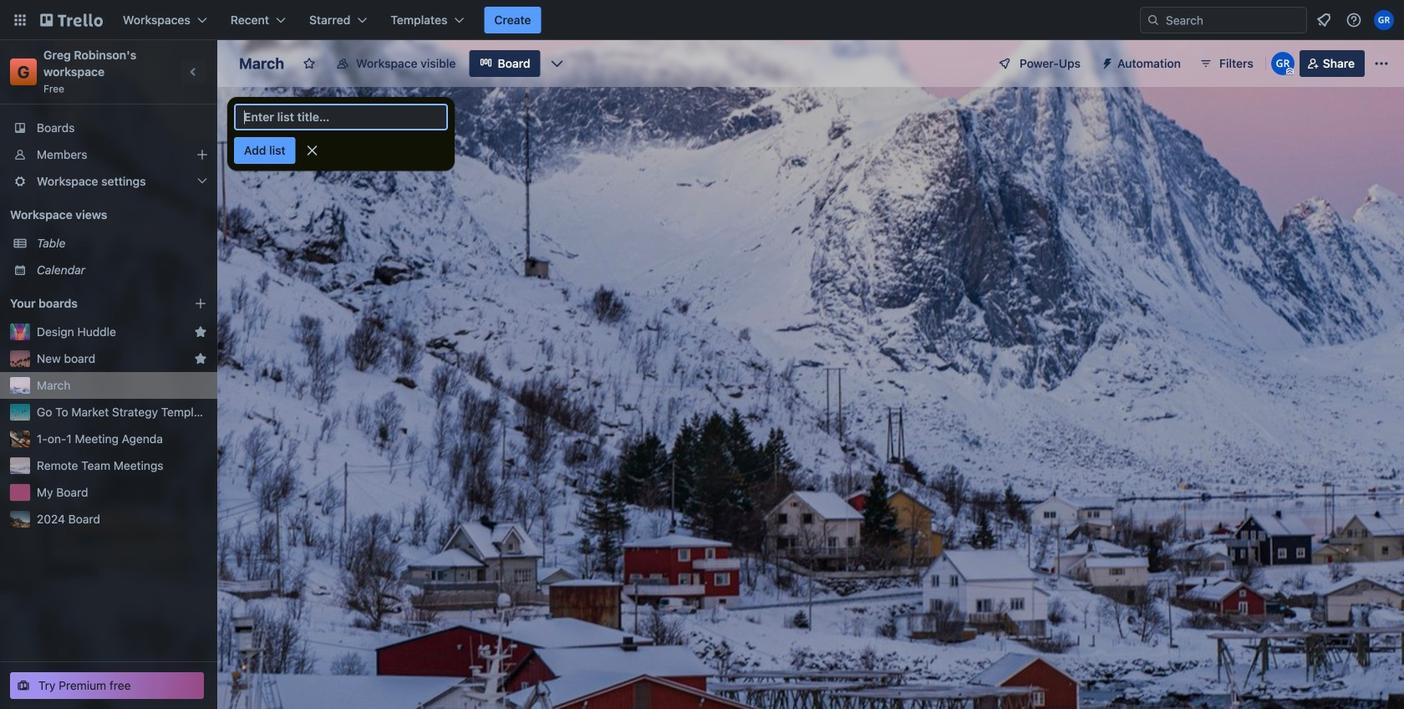 Task type: describe. For each thing, give the bounding box(es) containing it.
1 vertical spatial greg robinson (gregrobinson96) image
[[1272, 52, 1295, 75]]

this member is an admin of this board. image
[[1287, 68, 1294, 75]]

0 notifications image
[[1315, 10, 1335, 30]]

add board image
[[194, 297, 207, 310]]

search image
[[1147, 13, 1161, 27]]

star or unstar board image
[[303, 57, 316, 70]]

show menu image
[[1374, 55, 1391, 72]]

Board name text field
[[231, 50, 293, 77]]



Task type: locate. For each thing, give the bounding box(es) containing it.
1 vertical spatial starred icon image
[[194, 352, 207, 365]]

1 starred icon image from the top
[[194, 325, 207, 339]]

greg robinson (gregrobinson96) image right open information menu icon
[[1375, 10, 1395, 30]]

starred icon image
[[194, 325, 207, 339], [194, 352, 207, 365]]

customize views image
[[549, 55, 566, 72]]

back to home image
[[40, 7, 103, 33]]

2 starred icon image from the top
[[194, 352, 207, 365]]

0 vertical spatial starred icon image
[[194, 325, 207, 339]]

Search field
[[1141, 7, 1308, 33]]

workspace navigation collapse icon image
[[182, 60, 206, 84]]

greg robinson (gregrobinson96) image down search field
[[1272, 52, 1295, 75]]

0 vertical spatial greg robinson (gregrobinson96) image
[[1375, 10, 1395, 30]]

sm image
[[1095, 50, 1118, 74]]

Enter list title… text field
[[234, 104, 448, 130]]

greg robinson (gregrobinson96) image
[[1375, 10, 1395, 30], [1272, 52, 1295, 75]]

1 horizontal spatial greg robinson (gregrobinson96) image
[[1375, 10, 1395, 30]]

primary element
[[0, 0, 1405, 40]]

open information menu image
[[1346, 12, 1363, 28]]

your boards with 8 items element
[[10, 294, 169, 314]]

0 horizontal spatial greg robinson (gregrobinson96) image
[[1272, 52, 1295, 75]]

cancel list editing image
[[304, 142, 321, 159]]



Task type: vqa. For each thing, say whether or not it's contained in the screenshot.
1,000 + for Attachments Downloader
no



